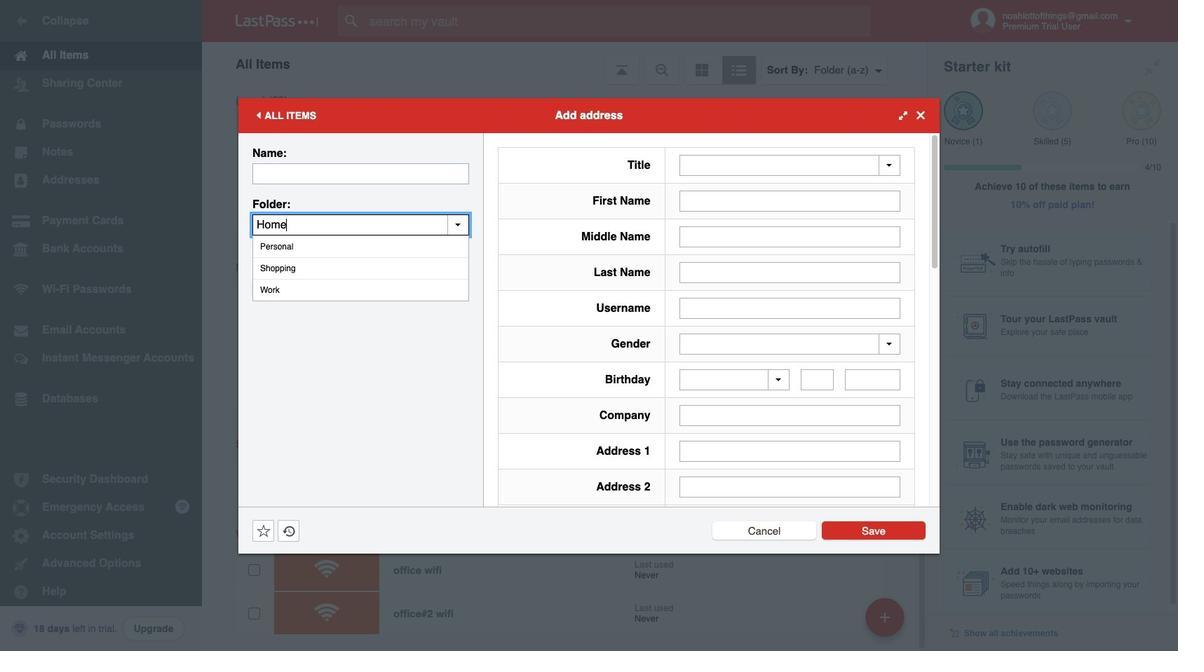 Task type: locate. For each thing, give the bounding box(es) containing it.
main navigation navigation
[[0, 0, 202, 652]]

new item image
[[880, 613, 890, 623]]

search my vault text field
[[338, 6, 899, 36]]

new item navigation
[[861, 594, 913, 652]]

vault options navigation
[[202, 42, 927, 84]]

dialog
[[239, 98, 940, 652]]

None text field
[[679, 190, 901, 212], [253, 214, 469, 235], [679, 262, 901, 283], [845, 370, 901, 391], [679, 405, 901, 427], [679, 441, 901, 462], [679, 190, 901, 212], [253, 214, 469, 235], [679, 262, 901, 283], [845, 370, 901, 391], [679, 405, 901, 427], [679, 441, 901, 462]]

None text field
[[253, 163, 469, 184], [679, 226, 901, 247], [679, 298, 901, 319], [801, 370, 834, 391], [679, 477, 901, 498], [253, 163, 469, 184], [679, 226, 901, 247], [679, 298, 901, 319], [801, 370, 834, 391], [679, 477, 901, 498]]

lastpass image
[[236, 15, 318, 27]]



Task type: describe. For each thing, give the bounding box(es) containing it.
Search search field
[[338, 6, 899, 36]]



Task type: vqa. For each thing, say whether or not it's contained in the screenshot.
CARET RIGHT IMAGE
no



